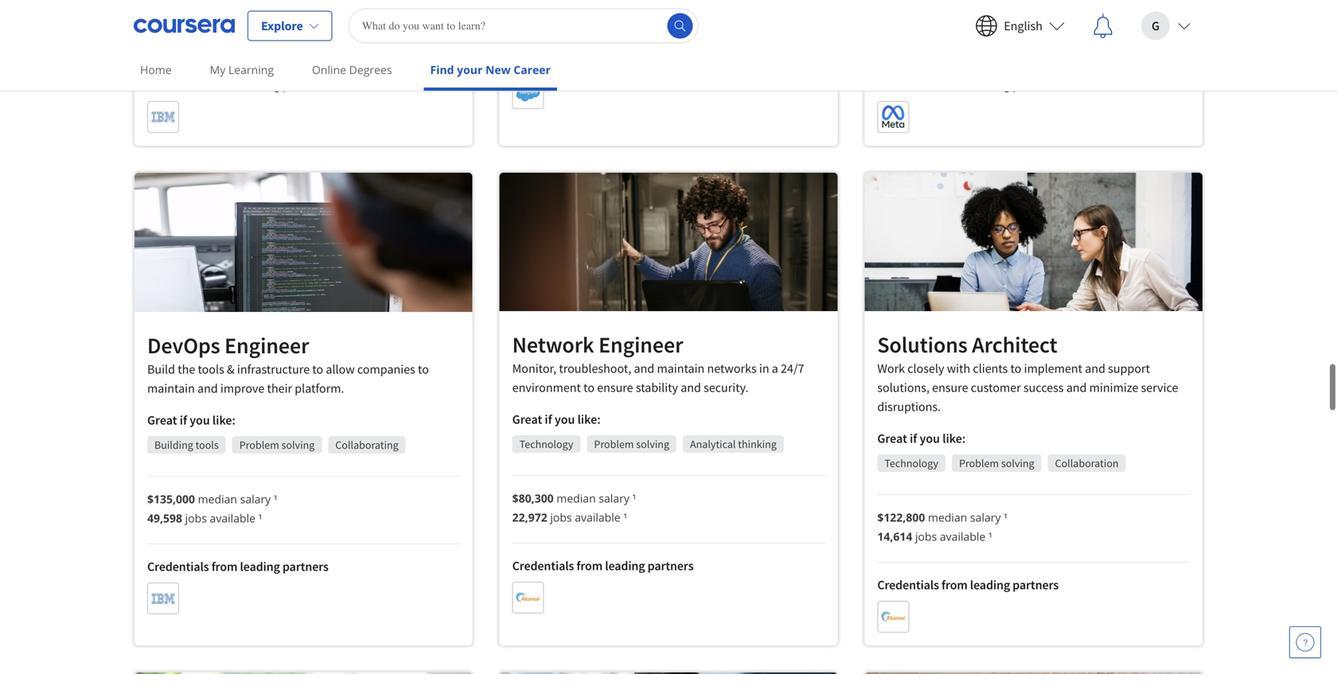 Task type: vqa. For each thing, say whether or not it's contained in the screenshot.
platform.
yes



Task type: describe. For each thing, give the bounding box(es) containing it.
from down 13,423 jobs available ¹
[[577, 53, 603, 69]]

infrastructure
[[237, 361, 310, 377]]

explore
[[261, 18, 303, 34]]

security.
[[704, 380, 749, 396]]

home
[[140, 62, 172, 77]]

solutions architect work closely with clients to implement and support solutions, ensure customer success and minimize service disruptions.
[[877, 331, 1178, 415]]

credentials down '14,614'
[[877, 577, 939, 593]]

salary inside $114,600 median salary ¹ 66,200 jobs available ¹
[[240, 10, 271, 25]]

if for solutions architect
[[910, 431, 917, 447]]

to up 'platform.'
[[312, 361, 323, 377]]

to inside network engineer monitor, troubleshoot, and maintain networks in a 24/7 environment to ensure stability and security.
[[584, 380, 595, 396]]

credentials from leading partners down $114,600 median salary ¹ 66,200 jobs available ¹ at the top
[[147, 77, 329, 93]]

available right 13,423
[[575, 5, 621, 20]]

leading down $135,000 median salary ¹ 49,598 jobs available ¹
[[240, 559, 280, 575]]

technology for solutions
[[885, 456, 939, 470]]

median inside $114,600 median salary ¹ 66,200 jobs available ¹
[[198, 10, 237, 25]]

like: for solutions
[[943, 431, 966, 447]]

from down $135,000 median salary ¹ 49,598 jobs available ¹
[[211, 559, 238, 575]]

their
[[267, 380, 292, 396]]

monitor,
[[512, 361, 557, 377]]

problem for solutions
[[959, 456, 999, 470]]

analytical thinking
[[690, 437, 777, 451]]

13,423
[[512, 5, 547, 20]]

a
[[772, 361, 778, 377]]

if for devops engineer
[[180, 412, 187, 428]]

problem for network
[[594, 437, 634, 451]]

$114,600 median salary ¹ 66,200 jobs available ¹
[[147, 10, 278, 44]]

and right the stability at the bottom of page
[[681, 380, 701, 396]]

online
[[312, 62, 346, 77]]

credentials down 22,972
[[512, 558, 574, 574]]

environment
[[512, 380, 581, 396]]

build
[[147, 361, 175, 377]]

$135,000
[[147, 492, 195, 507]]

$122,800 median salary ¹ 14,614 jobs available ¹
[[877, 510, 1008, 544]]

english
[[1004, 18, 1043, 34]]

find
[[430, 62, 454, 77]]

ensure inside solutions architect work closely with clients to implement and support solutions, ensure customer success and minimize service disruptions.
[[932, 380, 968, 396]]

What do you want to learn? text field
[[348, 8, 699, 43]]

improve
[[220, 380, 265, 396]]

learning
[[228, 62, 274, 77]]

$114,600
[[147, 10, 195, 25]]

g
[[1152, 18, 1160, 34]]

collaboration
[[1055, 456, 1119, 470]]

english button
[[963, 0, 1078, 51]]

credentials down median salary ¹ jobs available ¹
[[877, 77, 939, 93]]

career
[[514, 62, 551, 77]]

service
[[1141, 380, 1178, 396]]

leading down $122,800 median salary ¹ 14,614 jobs available ¹ on the right bottom of the page
[[970, 577, 1010, 593]]

problem solving for network
[[594, 437, 669, 451]]

salary for devops engineer
[[240, 492, 271, 507]]

home link
[[134, 52, 178, 88]]

like: for devops
[[212, 412, 236, 428]]

coursera image
[[134, 13, 235, 39]]

from down median salary ¹ jobs available ¹
[[942, 77, 968, 93]]

clients
[[973, 361, 1008, 377]]

and up "minimize"
[[1085, 361, 1106, 377]]

problem for devops
[[239, 438, 279, 452]]

g button
[[1129, 0, 1204, 51]]

analytical
[[690, 437, 736, 451]]

and inside devops engineer build the tools & infrastructure to allow companies to maintain and improve their platform.
[[197, 380, 218, 396]]

stability
[[636, 380, 678, 396]]

minimize
[[1089, 380, 1139, 396]]

solving for solutions architect
[[1001, 456, 1035, 470]]

leading right my at the left top
[[240, 77, 280, 93]]

technology for network
[[520, 437, 573, 451]]

building tools
[[154, 438, 219, 452]]

problem solving for devops
[[239, 438, 315, 452]]

$122,800
[[877, 510, 925, 525]]

salary for solutions architect
[[970, 510, 1001, 525]]

credentials from leading partners down 13,423 jobs available ¹
[[512, 53, 694, 69]]

ensure inside network engineer monitor, troubleshoot, and maintain networks in a 24/7 environment to ensure stability and security.
[[597, 380, 633, 396]]

from down $122,800 median salary ¹ 14,614 jobs available ¹ on the right bottom of the page
[[942, 577, 968, 593]]

leading down $80,300 median salary ¹ 22,972 jobs available ¹
[[605, 558, 645, 574]]

problem solving for solutions
[[959, 456, 1035, 470]]

solving for devops engineer
[[281, 438, 315, 452]]

network
[[512, 331, 594, 359]]

great for network engineer
[[512, 412, 542, 427]]

tools inside devops engineer build the tools & infrastructure to allow companies to maintain and improve their platform.
[[198, 361, 224, 377]]

the
[[178, 361, 195, 377]]

troubleshoot,
[[559, 361, 632, 377]]

jobs for $135,000 median salary ¹ 49,598 jobs available ¹
[[185, 511, 207, 526]]

available for $135,000 median salary ¹ 49,598 jobs available ¹
[[210, 511, 255, 526]]

from down $80,300 median salary ¹ 22,972 jobs available ¹
[[577, 558, 603, 574]]

$135,000 median salary ¹ 49,598 jobs available ¹
[[147, 492, 278, 526]]

median for devops engineer
[[198, 492, 237, 507]]

implement
[[1024, 361, 1083, 377]]

solving for network engineer
[[636, 437, 669, 451]]

your
[[457, 62, 483, 77]]

online degrees
[[312, 62, 392, 77]]

credentials down what do you want to learn? text field
[[512, 53, 574, 69]]

find your new career link
[[424, 52, 557, 91]]

credentials from leading partners down $122,800 median salary ¹ 14,614 jobs available ¹ on the right bottom of the page
[[877, 577, 1059, 593]]

you for devops
[[190, 412, 210, 428]]

solutions
[[877, 331, 968, 359]]

maintain inside network engineer monitor, troubleshoot, and maintain networks in a 24/7 environment to ensure stability and security.
[[657, 361, 705, 377]]



Task type: locate. For each thing, give the bounding box(es) containing it.
to down "troubleshoot,"
[[584, 380, 595, 396]]

maintain inside devops engineer build the tools & infrastructure to allow companies to maintain and improve their platform.
[[147, 380, 195, 396]]

technology
[[520, 437, 573, 451], [885, 456, 939, 470]]

2 horizontal spatial problem solving
[[959, 456, 1035, 470]]

1 horizontal spatial ensure
[[932, 380, 968, 396]]

my learning
[[210, 62, 274, 77]]

0 horizontal spatial like:
[[212, 412, 236, 428]]

1 ensure from the left
[[597, 380, 633, 396]]

technology up $80,300
[[520, 437, 573, 451]]

jobs inside $135,000 median salary ¹ 49,598 jobs available ¹
[[185, 511, 207, 526]]

allow
[[326, 361, 355, 377]]

available inside $80,300 median salary ¹ 22,972 jobs available ¹
[[575, 510, 621, 525]]

0 vertical spatial tools
[[198, 361, 224, 377]]

median inside median salary ¹ jobs available ¹
[[922, 10, 961, 25]]

customer
[[971, 380, 1021, 396]]

available for $122,800 median salary ¹ 14,614 jobs available ¹
[[940, 529, 986, 544]]

credentials down 49,598
[[147, 559, 209, 575]]

problem up $80,300 median salary ¹ 22,972 jobs available ¹
[[594, 437, 634, 451]]

leading down 13,423 jobs available ¹
[[605, 53, 645, 69]]

24/7
[[781, 361, 804, 377]]

22,972
[[512, 510, 547, 525]]

great if you like:
[[512, 412, 601, 427], [147, 412, 236, 428], [877, 431, 966, 447]]

problem down improve
[[239, 438, 279, 452]]

0 vertical spatial technology
[[520, 437, 573, 451]]

median for network engineer
[[557, 491, 596, 506]]

problem up $122,800 median salary ¹ 14,614 jobs available ¹ on the right bottom of the page
[[959, 456, 999, 470]]

0 horizontal spatial engineer
[[225, 332, 309, 359]]

engineer inside devops engineer build the tools & infrastructure to allow companies to maintain and improve their platform.
[[225, 332, 309, 359]]

available for $114,600 median salary ¹ 66,200 jobs available ¹
[[210, 29, 255, 44]]

salary inside median salary ¹ jobs available ¹
[[964, 10, 995, 25]]

problem solving
[[594, 437, 669, 451], [239, 438, 315, 452], [959, 456, 1035, 470]]

median salary ¹ jobs available ¹
[[906, 10, 1001, 44]]

jobs for $122,800 median salary ¹ 14,614 jobs available ¹
[[915, 529, 937, 544]]

1 horizontal spatial if
[[545, 412, 552, 427]]

leading
[[605, 53, 645, 69], [240, 77, 280, 93], [970, 77, 1010, 93], [605, 558, 645, 574], [240, 559, 280, 575], [970, 577, 1010, 593]]

jobs for $80,300 median salary ¹ 22,972 jobs available ¹
[[550, 510, 572, 525]]

closely
[[908, 361, 944, 377]]

median left english button
[[922, 10, 961, 25]]

like:
[[578, 412, 601, 427], [212, 412, 236, 428], [943, 431, 966, 447]]

1 horizontal spatial like:
[[578, 412, 601, 427]]

like: down "troubleshoot,"
[[578, 412, 601, 427]]

platform.
[[295, 380, 344, 396]]

1 horizontal spatial you
[[555, 412, 575, 427]]

median inside $80,300 median salary ¹ 22,972 jobs available ¹
[[557, 491, 596, 506]]

credentials from leading partners down median salary ¹ jobs available ¹
[[877, 77, 1059, 93]]

great if you like: for solutions
[[877, 431, 966, 447]]

66,200
[[147, 29, 182, 44]]

work
[[877, 361, 905, 377]]

0 horizontal spatial technology
[[520, 437, 573, 451]]

jobs
[[550, 5, 572, 20], [185, 29, 207, 44], [909, 29, 931, 44], [550, 510, 572, 525], [185, 511, 207, 526], [915, 529, 937, 544]]

1 vertical spatial tools
[[195, 438, 219, 452]]

available
[[575, 5, 621, 20], [210, 29, 255, 44], [934, 29, 979, 44], [575, 510, 621, 525], [210, 511, 255, 526], [940, 529, 986, 544]]

salary for network engineer
[[599, 491, 630, 506]]

ensure
[[597, 380, 633, 396], [932, 380, 968, 396]]

2 horizontal spatial great
[[877, 431, 907, 447]]

salary inside $80,300 median salary ¹ 22,972 jobs available ¹
[[599, 491, 630, 506]]

median inside $135,000 median salary ¹ 49,598 jobs available ¹
[[198, 492, 237, 507]]

1 horizontal spatial technology
[[885, 456, 939, 470]]

partners
[[648, 53, 694, 69], [283, 77, 329, 93], [1013, 77, 1059, 93], [648, 558, 694, 574], [283, 559, 329, 575], [1013, 577, 1059, 593]]

if up building tools
[[180, 412, 187, 428]]

0 horizontal spatial ensure
[[597, 380, 633, 396]]

my
[[210, 62, 226, 77]]

0 horizontal spatial great if you like:
[[147, 412, 236, 428]]

available right 49,598
[[210, 511, 255, 526]]

available inside $122,800 median salary ¹ 14,614 jobs available ¹
[[940, 529, 986, 544]]

great if you like: down 'environment'
[[512, 412, 601, 427]]

network engineer monitor, troubleshoot, and maintain networks in a 24/7 environment to ensure stability and security.
[[512, 331, 804, 396]]

None search field
[[348, 8, 699, 43]]

credentials from leading partners down $135,000 median salary ¹ 49,598 jobs available ¹
[[147, 559, 329, 575]]

14,614
[[877, 529, 912, 544]]

available right 22,972
[[575, 510, 621, 525]]

great up building
[[147, 412, 177, 428]]

2 horizontal spatial you
[[920, 431, 940, 447]]

you down disruptions.
[[920, 431, 940, 447]]

0 horizontal spatial solving
[[281, 438, 315, 452]]

online degrees link
[[306, 52, 398, 88]]

available inside $114,600 median salary ¹ 66,200 jobs available ¹
[[210, 29, 255, 44]]

great for solutions architect
[[877, 431, 907, 447]]

0 horizontal spatial problem solving
[[239, 438, 315, 452]]

maintain up the stability at the bottom of page
[[657, 361, 705, 377]]

disruptions.
[[877, 399, 941, 415]]

explore button
[[248, 11, 332, 41]]

0 horizontal spatial problem
[[239, 438, 279, 452]]

2 horizontal spatial if
[[910, 431, 917, 447]]

to down architect
[[1011, 361, 1022, 377]]

leading down english button
[[970, 77, 1010, 93]]

solving left the "collaboration" at the right bottom of page
[[1001, 456, 1035, 470]]

salary
[[240, 10, 271, 25], [964, 10, 995, 25], [599, 491, 630, 506], [240, 492, 271, 507], [970, 510, 1001, 525]]

devops engineer image
[[135, 173, 473, 312]]

and down implement
[[1066, 380, 1087, 396]]

$80,300 median salary ¹ 22,972 jobs available ¹
[[512, 491, 636, 525]]

great if you like: for network
[[512, 412, 601, 427]]

and up the stability at the bottom of page
[[634, 361, 655, 377]]

jobs for $114,600 median salary ¹ 66,200 jobs available ¹
[[185, 29, 207, 44]]

¹
[[623, 5, 627, 20], [274, 10, 278, 25], [998, 10, 1001, 25], [258, 29, 262, 44], [982, 29, 986, 44], [632, 491, 636, 506], [274, 492, 278, 507], [623, 510, 627, 525], [1004, 510, 1008, 525], [258, 511, 262, 526], [989, 529, 992, 544]]

with
[[947, 361, 970, 377]]

median right $80,300
[[557, 491, 596, 506]]

great for devops engineer
[[147, 412, 177, 428]]

you down 'environment'
[[555, 412, 575, 427]]

engineer up infrastructure
[[225, 332, 309, 359]]

engineer for devops engineer
[[225, 332, 309, 359]]

collaborating
[[335, 438, 399, 452]]

credentials from leading partners down $80,300 median salary ¹ 22,972 jobs available ¹
[[512, 558, 694, 574]]

median right "$135,000"
[[198, 492, 237, 507]]

great
[[512, 412, 542, 427], [147, 412, 177, 428], [877, 431, 907, 447]]

1 horizontal spatial solving
[[636, 437, 669, 451]]

0 vertical spatial maintain
[[657, 361, 705, 377]]

engineer inside network engineer monitor, troubleshoot, and maintain networks in a 24/7 environment to ensure stability and security.
[[599, 331, 683, 359]]

jobs inside $114,600 median salary ¹ 66,200 jobs available ¹
[[185, 29, 207, 44]]

solving
[[636, 437, 669, 451], [281, 438, 315, 452], [1001, 456, 1035, 470]]

jobs inside $122,800 median salary ¹ 14,614 jobs available ¹
[[915, 529, 937, 544]]

my learning link
[[204, 52, 280, 88]]

problem
[[594, 437, 634, 451], [239, 438, 279, 452], [959, 456, 999, 470]]

engineer for network engineer
[[599, 331, 683, 359]]

tools right building
[[195, 438, 219, 452]]

devops
[[147, 332, 220, 359]]

to right companies
[[418, 361, 429, 377]]

if
[[545, 412, 552, 427], [180, 412, 187, 428], [910, 431, 917, 447]]

engineer
[[599, 331, 683, 359], [225, 332, 309, 359]]

and left improve
[[197, 380, 218, 396]]

like: down improve
[[212, 412, 236, 428]]

tools left & in the left of the page
[[198, 361, 224, 377]]

0 horizontal spatial if
[[180, 412, 187, 428]]

available right '14,614'
[[940, 529, 986, 544]]

you up building tools
[[190, 412, 210, 428]]

like: for network
[[578, 412, 601, 427]]

1 horizontal spatial maintain
[[657, 361, 705, 377]]

thinking
[[738, 437, 777, 451]]

1 horizontal spatial problem solving
[[594, 437, 669, 451]]

architect
[[972, 331, 1058, 359]]

maintain down build
[[147, 380, 195, 396]]

if down 'environment'
[[545, 412, 552, 427]]

great if you like: down disruptions.
[[877, 431, 966, 447]]

degrees
[[349, 62, 392, 77]]

median inside $122,800 median salary ¹ 14,614 jobs available ¹
[[928, 510, 967, 525]]

2 horizontal spatial problem
[[959, 456, 999, 470]]

2 horizontal spatial great if you like:
[[877, 431, 966, 447]]

&
[[227, 361, 235, 377]]

2 horizontal spatial like:
[[943, 431, 966, 447]]

available inside median salary ¹ jobs available ¹
[[934, 29, 979, 44]]

great if you like: for devops
[[147, 412, 236, 428]]

jobs inside $80,300 median salary ¹ 22,972 jobs available ¹
[[550, 510, 572, 525]]

available inside $135,000 median salary ¹ 49,598 jobs available ¹
[[210, 511, 255, 526]]

great if you like: up building tools
[[147, 412, 236, 428]]

you for network
[[555, 412, 575, 427]]

1 horizontal spatial great if you like:
[[512, 412, 601, 427]]

great down 'environment'
[[512, 412, 542, 427]]

2 ensure from the left
[[932, 380, 968, 396]]

2 horizontal spatial solving
[[1001, 456, 1035, 470]]

to
[[1011, 361, 1022, 377], [312, 361, 323, 377], [418, 361, 429, 377], [584, 380, 595, 396]]

1 vertical spatial maintain
[[147, 380, 195, 396]]

tools
[[198, 361, 224, 377], [195, 438, 219, 452]]

building
[[154, 438, 193, 452]]

networks
[[707, 361, 757, 377]]

salary inside $122,800 median salary ¹ 14,614 jobs available ¹
[[970, 510, 1001, 525]]

1 horizontal spatial engineer
[[599, 331, 683, 359]]

find your new career
[[430, 62, 551, 77]]

in
[[759, 361, 769, 377]]

available up my learning link
[[210, 29, 255, 44]]

credentials left my at the left top
[[147, 77, 209, 93]]

jobs inside median salary ¹ jobs available ¹
[[909, 29, 931, 44]]

companies
[[357, 361, 415, 377]]

like: down with
[[943, 431, 966, 447]]

support
[[1108, 361, 1150, 377]]

0 horizontal spatial great
[[147, 412, 177, 428]]

13,423 jobs available ¹
[[512, 5, 627, 20]]

49,598
[[147, 511, 182, 526]]

median right $114,600
[[198, 10, 237, 25]]

median for solutions architect
[[928, 510, 967, 525]]

devops engineer build the tools & infrastructure to allow companies to maintain and improve their platform.
[[147, 332, 429, 396]]

if for network engineer
[[545, 412, 552, 427]]

new
[[486, 62, 511, 77]]

median right "$122,800"
[[928, 510, 967, 525]]

credentials from leading partners
[[512, 53, 694, 69], [147, 77, 329, 93], [877, 77, 1059, 93], [512, 558, 694, 574], [147, 559, 329, 575], [877, 577, 1059, 593]]

available for $80,300 median salary ¹ 22,972 jobs available ¹
[[575, 510, 621, 525]]

success
[[1024, 380, 1064, 396]]

1 horizontal spatial problem
[[594, 437, 634, 451]]

ensure down "troubleshoot,"
[[597, 380, 633, 396]]

and
[[634, 361, 655, 377], [1085, 361, 1106, 377], [681, 380, 701, 396], [1066, 380, 1087, 396], [197, 380, 218, 396]]

to inside solutions architect work closely with clients to implement and support solutions, ensure customer success and minimize service disruptions.
[[1011, 361, 1022, 377]]

you for solutions
[[920, 431, 940, 447]]

available left the english
[[934, 29, 979, 44]]

solving down the stability at the bottom of page
[[636, 437, 669, 451]]

problem solving down "customer"
[[959, 456, 1035, 470]]

maintain
[[657, 361, 705, 377], [147, 380, 195, 396]]

ensure down with
[[932, 380, 968, 396]]

if down disruptions.
[[910, 431, 917, 447]]

salary inside $135,000 median salary ¹ 49,598 jobs available ¹
[[240, 492, 271, 507]]

great down disruptions.
[[877, 431, 907, 447]]

1 horizontal spatial great
[[512, 412, 542, 427]]

help center image
[[1296, 633, 1315, 652]]

0 horizontal spatial you
[[190, 412, 210, 428]]

credentials
[[512, 53, 574, 69], [147, 77, 209, 93], [877, 77, 939, 93], [512, 558, 574, 574], [147, 559, 209, 575], [877, 577, 939, 593]]

median
[[198, 10, 237, 25], [922, 10, 961, 25], [557, 491, 596, 506], [198, 492, 237, 507], [928, 510, 967, 525]]

$80,300
[[512, 491, 554, 506]]

solving down their
[[281, 438, 315, 452]]

from down $114,600 median salary ¹ 66,200 jobs available ¹ at the top
[[211, 77, 238, 93]]

solutions,
[[877, 380, 930, 396]]

1 vertical spatial technology
[[885, 456, 939, 470]]

engineer up the stability at the bottom of page
[[599, 331, 683, 359]]

problem solving down their
[[239, 438, 315, 452]]

0 horizontal spatial maintain
[[147, 380, 195, 396]]

problem solving down the stability at the bottom of page
[[594, 437, 669, 451]]

technology up "$122,800"
[[885, 456, 939, 470]]



